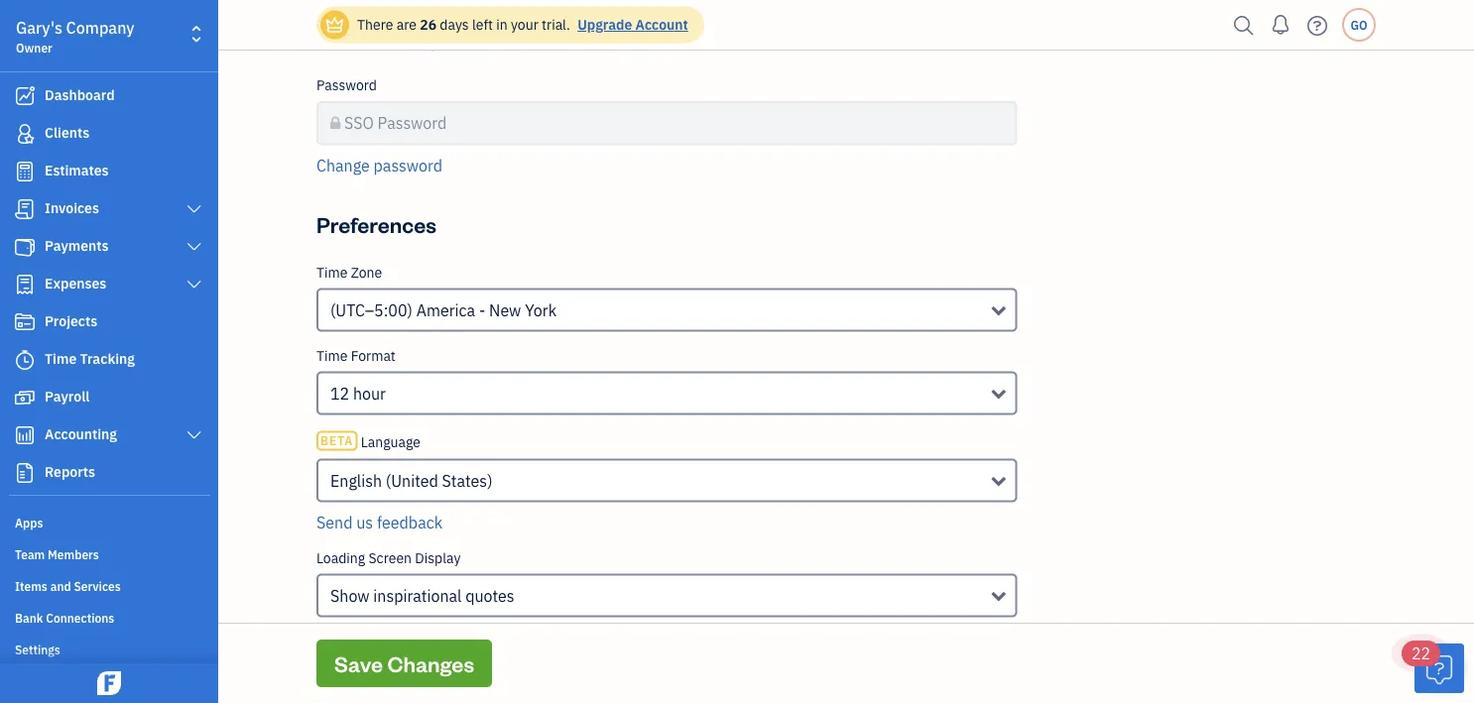 Task type: locate. For each thing, give the bounding box(es) containing it.
payments link
[[5, 229, 212, 265]]

payment image
[[13, 237, 37, 257]]

preferences
[[316, 211, 436, 239]]

your right in
[[511, 15, 538, 34]]

project image
[[13, 312, 37, 332]]

projects link
[[5, 305, 212, 340]]

time zone
[[316, 263, 382, 282]]

chevron large down image for payments
[[185, 239, 203, 255]]

password up password
[[378, 113, 447, 134]]

time right timer image
[[45, 350, 77, 368]]

hour
[[353, 383, 386, 404]]

expense image
[[13, 275, 37, 295]]

upgrade account link
[[574, 15, 688, 34]]

inspirational
[[373, 586, 462, 607]]

dashboard link
[[5, 78, 212, 114]]

4 chevron large down image from the top
[[185, 428, 203, 443]]

on
[[478, 667, 496, 688]]

go
[[1351, 17, 1367, 33]]

3 chevron large down image from the top
[[185, 277, 203, 293]]

york
[[525, 300, 557, 321]]

connections
[[46, 610, 114, 626]]

chevron large down image inside invoices link
[[185, 201, 203, 217]]

0 vertical spatial password
[[316, 76, 377, 95]]

your right when
[[491, 624, 519, 643]]

chevron large down image inside accounting link
[[185, 428, 203, 443]]

bank connections link
[[5, 602, 212, 632]]

time up 12 at the left bottom of page
[[316, 347, 348, 365]]

2 chevron large down image from the top
[[185, 239, 203, 255]]

expenses
[[45, 274, 106, 293]]

beta
[[320, 433, 354, 449]]

loading.
[[589, 624, 638, 643]]

days
[[440, 15, 469, 34]]

timer image
[[13, 350, 37, 370]]

settings
[[15, 642, 60, 658]]

quotes
[[465, 586, 514, 607]]

12
[[330, 383, 349, 404]]

account profile element
[[309, 0, 1025, 193]]

sso password
[[344, 113, 447, 134]]

team members
[[15, 547, 99, 562]]

lock image
[[330, 112, 341, 136]]

log
[[316, 667, 342, 688]]

time for (utc–5:00)
[[316, 263, 348, 282]]

1 vertical spatial password
[[378, 113, 447, 134]]

time left zone
[[316, 263, 348, 282]]

us
[[356, 512, 373, 533]]

1 vertical spatial your
[[491, 624, 519, 643]]

Time Zone field
[[316, 289, 1017, 332]]

chevron large down image inside expenses link
[[185, 277, 203, 293]]

(utc–5:00) america - new york
[[330, 300, 557, 321]]

gary's company owner
[[16, 17, 134, 56]]

save
[[334, 649, 383, 678]]

time tracking
[[45, 350, 135, 368]]

owner
[[16, 40, 52, 56]]

time format
[[316, 347, 396, 365]]

send
[[316, 512, 353, 533]]

payroll
[[45, 387, 90, 406]]

send us feedback link
[[316, 512, 443, 533]]

22
[[1412, 643, 1431, 664]]

money image
[[13, 388, 37, 408]]

choose what appears when your account is loading.
[[316, 624, 638, 643]]

save changes button
[[316, 640, 492, 687]]

items and services
[[15, 578, 121, 594]]

freshbooks image
[[93, 672, 125, 695]]

chevron large down image down payroll link
[[185, 428, 203, 443]]

states)
[[442, 471, 493, 492]]

(utc–5:00)
[[330, 300, 413, 321]]

1 horizontal spatial password
[[378, 113, 447, 134]]

password
[[316, 76, 377, 95], [378, 113, 447, 134]]

search image
[[1228, 10, 1260, 40]]

dashboard
[[45, 86, 115, 104]]

chevron large down image down invoices link
[[185, 239, 203, 255]]

log out of freshbooks on all devices button
[[316, 666, 574, 689]]

items
[[15, 578, 47, 594]]

crown image
[[324, 14, 345, 35]]

time for 12 hour
[[316, 347, 348, 365]]

client image
[[13, 124, 37, 144]]

projects
[[45, 312, 97, 330]]

language
[[361, 433, 420, 451]]

chevron large down image inside payments link
[[185, 239, 203, 255]]

beta language
[[320, 433, 420, 451]]

time
[[316, 263, 348, 282], [316, 347, 348, 365], [45, 350, 77, 368]]

what
[[366, 624, 397, 643]]

estimate image
[[13, 162, 37, 182]]

password up the lock image at the left top of the page
[[316, 76, 377, 95]]

chevron large down image down estimates link
[[185, 201, 203, 217]]

loading screen display
[[316, 549, 461, 567]]

there
[[357, 15, 393, 34]]

english
[[330, 471, 382, 492]]

in
[[496, 15, 508, 34]]

your
[[511, 15, 538, 34], [491, 624, 519, 643]]

out
[[345, 667, 369, 688]]

expenses link
[[5, 267, 212, 303]]

1 chevron large down image from the top
[[185, 201, 203, 217]]

dashboard image
[[13, 86, 37, 106]]

apps
[[15, 515, 43, 531]]

team
[[15, 547, 45, 562]]

chevron large down image
[[185, 201, 203, 217], [185, 239, 203, 255], [185, 277, 203, 293], [185, 428, 203, 443]]

trial.
[[542, 15, 570, 34]]

-
[[479, 300, 485, 321]]

chevron large down image up projects link
[[185, 277, 203, 293]]

report image
[[13, 463, 37, 483]]

password
[[374, 155, 442, 176]]

settings link
[[5, 634, 212, 664]]



Task type: vqa. For each thing, say whether or not it's contained in the screenshot.
Estimates 'link'
yes



Task type: describe. For each thing, give the bounding box(es) containing it.
accounting
[[45, 425, 117, 443]]

feedback
[[377, 512, 443, 533]]

clients
[[45, 124, 90, 142]]

chevron large down image for accounting
[[185, 428, 203, 443]]

bank connections
[[15, 610, 114, 626]]

Time Format field
[[316, 372, 1017, 416]]

chevron large down image for expenses
[[185, 277, 203, 293]]

invoice image
[[13, 199, 37, 219]]

there are 26 days left in your trial. upgrade account
[[357, 15, 688, 34]]

0 horizontal spatial password
[[316, 76, 377, 95]]

accounting link
[[5, 418, 212, 453]]

company
[[66, 17, 134, 38]]

log out of freshbooks on all devices
[[316, 667, 574, 688]]

go button
[[1342, 8, 1376, 42]]

show
[[330, 586, 370, 607]]

of
[[372, 667, 386, 688]]

clients link
[[5, 116, 212, 152]]

invoices link
[[5, 191, 212, 227]]

freshbooks
[[390, 667, 474, 688]]

main element
[[0, 0, 268, 703]]

22 button
[[1402, 641, 1464, 693]]

when
[[454, 624, 488, 643]]

changes
[[387, 649, 474, 678]]

reports link
[[5, 455, 212, 491]]

upgrade
[[578, 15, 632, 34]]

reports
[[45, 463, 95, 481]]

loading
[[316, 549, 365, 567]]

tracking
[[80, 350, 135, 368]]

go to help image
[[1301, 10, 1333, 40]]

chart image
[[13, 426, 37, 445]]

gary's
[[16, 17, 62, 38]]

team members link
[[5, 539, 212, 568]]

Language field
[[316, 459, 1017, 503]]

account
[[522, 624, 572, 643]]

members
[[48, 547, 99, 562]]

appears
[[400, 624, 451, 643]]

estimates link
[[5, 154, 212, 189]]

estimates
[[45, 161, 109, 180]]

show inspirational quotes
[[330, 586, 514, 607]]

payroll link
[[5, 380, 212, 416]]

sso
[[344, 113, 374, 134]]

services
[[74, 578, 121, 594]]

apps link
[[5, 507, 212, 537]]

account
[[635, 15, 688, 34]]

26
[[420, 15, 437, 34]]

info image
[[516, 30, 534, 54]]

items and services link
[[5, 570, 212, 600]]

are
[[396, 15, 417, 34]]

notifications image
[[1265, 5, 1297, 45]]

time tracking link
[[5, 342, 212, 378]]

bank
[[15, 610, 43, 626]]

preferences element
[[309, 263, 1025, 703]]

payments
[[45, 237, 109, 255]]

change password
[[316, 155, 442, 176]]

resource center badge image
[[1415, 644, 1464, 693]]

new
[[489, 300, 521, 321]]

english (united states)
[[330, 471, 493, 492]]

0 vertical spatial your
[[511, 15, 538, 34]]

your inside preferences element
[[491, 624, 519, 643]]

display
[[415, 549, 461, 567]]

change
[[316, 155, 370, 176]]

format
[[351, 347, 396, 365]]

and
[[50, 578, 71, 594]]

america
[[416, 300, 475, 321]]

Loading Screen Display field
[[316, 574, 1017, 618]]

chevron large down image for invoices
[[185, 201, 203, 217]]

devices
[[520, 667, 574, 688]]

change password button
[[316, 154, 442, 178]]

send us feedback
[[316, 512, 443, 533]]

save changes
[[334, 649, 474, 678]]

is
[[575, 624, 585, 643]]

Email Address email field
[[316, 0, 1017, 22]]

choose
[[316, 624, 363, 643]]

(united
[[386, 471, 438, 492]]

invoices
[[45, 199, 99, 217]]

all
[[499, 667, 516, 688]]

left
[[472, 15, 493, 34]]

screen
[[368, 549, 412, 567]]

zone
[[351, 263, 382, 282]]

time inside main element
[[45, 350, 77, 368]]



